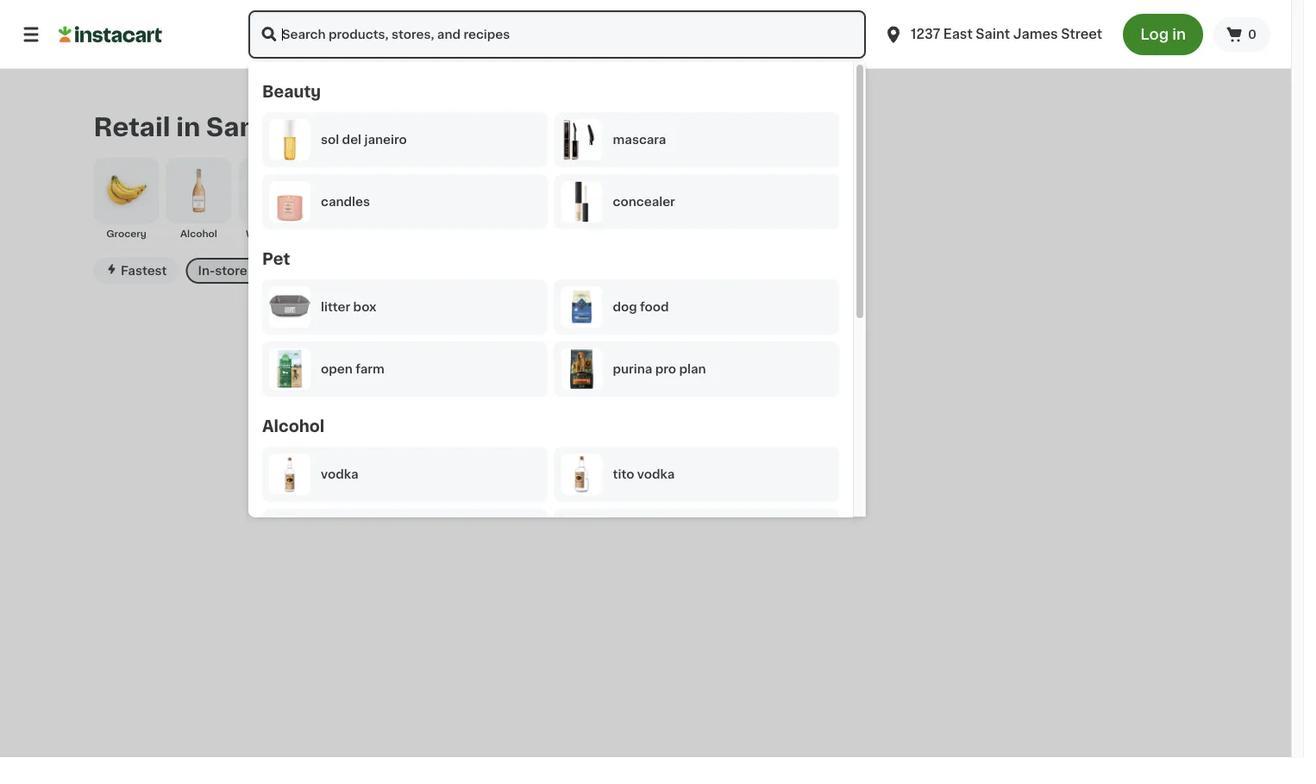 Task type: describe. For each thing, give the bounding box(es) containing it.
street
[[1062, 28, 1103, 41]]

found.
[[689, 462, 738, 477]]

try
[[573, 481, 591, 493]]

plan
[[680, 363, 706, 375]]

convenience button
[[311, 158, 377, 241]]

fastest
[[121, 265, 167, 277]]

open farm
[[321, 363, 385, 375]]

alcohol button
[[166, 158, 232, 241]]

pet group
[[262, 250, 840, 404]]

box
[[353, 301, 377, 313]]

new
[[450, 265, 477, 277]]

log in button
[[1124, 14, 1204, 55]]

beauty inside group
[[262, 85, 321, 100]]

pets button
[[384, 158, 449, 241]]

grocery
[[106, 229, 147, 238]]

open
[[321, 363, 353, 375]]

instacart logo image
[[59, 24, 162, 45]]

search list box for beauty
[[262, 112, 840, 236]]

search products, stores, and recipes element
[[0, 10, 1292, 759]]

retail button
[[601, 158, 667, 241]]

store
[[215, 265, 247, 277]]

wholesale
[[246, 229, 297, 238]]

1 1237 east saint james street button from the left
[[873, 10, 1113, 59]]

del
[[342, 134, 362, 146]]

james
[[1014, 28, 1058, 41]]

retail for retail
[[620, 229, 648, 238]]

sol del janeiro link
[[269, 119, 541, 161]]

janeiro
[[365, 134, 407, 146]]

in-store prices
[[198, 265, 289, 277]]

east
[[944, 28, 973, 41]]

1237 east saint james street
[[911, 28, 1103, 41]]

dog food
[[613, 301, 669, 313]]

mascara
[[613, 134, 667, 146]]

litter
[[321, 301, 351, 313]]

food
[[640, 301, 669, 313]]

search list box for pet
[[262, 280, 840, 404]]

beauty group
[[262, 83, 840, 236]]

tito vodka link
[[561, 454, 833, 495]]

fastest button
[[94, 258, 179, 284]]

ebt
[[320, 265, 345, 277]]

candles link
[[269, 181, 541, 223]]

pro
[[656, 363, 677, 375]]

saint
[[976, 28, 1011, 41]]

sol del janeiro
[[321, 134, 407, 146]]

no matches were found. try a different selection.
[[554, 462, 738, 493]]

retail in san jose main content
[[0, 69, 1292, 565]]

1237
[[911, 28, 941, 41]]

log in
[[1141, 27, 1187, 42]]

convenience
[[311, 229, 376, 238]]

pet
[[262, 252, 290, 267]]

pets
[[405, 229, 427, 238]]

matches
[[579, 462, 645, 477]]

farm
[[356, 363, 385, 375]]

search list box for alcohol
[[262, 447, 840, 571]]

new button
[[437, 258, 489, 284]]

0 button
[[1214, 17, 1271, 52]]



Task type: locate. For each thing, give the bounding box(es) containing it.
1 vertical spatial alcohol
[[262, 419, 325, 434]]

2 1237 east saint james street button from the left
[[884, 10, 1103, 59]]

retail up grocery button
[[94, 115, 170, 139]]

vodka link
[[269, 454, 541, 495]]

1 vodka from the left
[[321, 469, 359, 481]]

retail in san jose
[[94, 115, 327, 139]]

retail
[[94, 115, 170, 139], [620, 229, 648, 238]]

purina pro plan
[[613, 363, 706, 375]]

in right log
[[1173, 27, 1187, 42]]

selection.
[[660, 481, 719, 493]]

search list box containing beauty
[[262, 83, 840, 571]]

None search field
[[249, 10, 866, 59]]

were
[[649, 462, 686, 477]]

pickup button
[[364, 258, 431, 284]]

0 vertical spatial retail
[[94, 115, 170, 139]]

1 horizontal spatial alcohol
[[262, 419, 325, 434]]

mascara link
[[561, 119, 833, 161]]

1 horizontal spatial retail
[[620, 229, 648, 238]]

in inside button
[[1173, 27, 1187, 42]]

1 horizontal spatial vodka
[[638, 469, 675, 481]]

dog
[[613, 301, 637, 313]]

litter box
[[321, 301, 377, 313]]

search list box containing sol del janeiro
[[262, 112, 840, 236]]

in-store prices button
[[186, 258, 301, 284]]

in inside "main content"
[[176, 115, 200, 139]]

vodka
[[321, 469, 359, 481], [638, 469, 675, 481]]

alcohol inside button
[[180, 229, 217, 238]]

alcohol group
[[262, 418, 840, 571]]

1 vertical spatial beauty
[[471, 229, 506, 238]]

1 search list box from the top
[[262, 83, 840, 571]]

candles
[[321, 196, 370, 208]]

pharmacy
[[536, 229, 586, 238]]

in left san at the top left of the page
[[176, 115, 200, 139]]

dog food link
[[561, 286, 833, 328]]

different
[[605, 481, 657, 493]]

concealer
[[613, 196, 675, 208]]

in for retail
[[176, 115, 200, 139]]

alcohol down open
[[262, 419, 325, 434]]

litter box link
[[269, 286, 541, 328]]

Search field
[[249, 10, 866, 59]]

tito
[[613, 469, 635, 481]]

beauty button
[[456, 158, 522, 241]]

pharmacy button
[[529, 158, 594, 241]]

1237 east saint james street button
[[873, 10, 1113, 59], [884, 10, 1103, 59]]

none search field inside search products, stores, and recipes element
[[249, 10, 866, 59]]

search list box containing litter box
[[262, 280, 840, 404]]

2 vodka from the left
[[638, 469, 675, 481]]

no
[[554, 462, 576, 477]]

in-
[[198, 265, 215, 277]]

4 search list box from the top
[[262, 447, 840, 571]]

2 search list box from the top
[[262, 112, 840, 236]]

beauty inside button
[[471, 229, 506, 238]]

search list box
[[262, 83, 840, 571], [262, 112, 840, 236], [262, 280, 840, 404], [262, 447, 840, 571]]

3 search list box from the top
[[262, 280, 840, 404]]

0 horizontal spatial beauty
[[262, 85, 321, 100]]

in for log
[[1173, 27, 1187, 42]]

purina pro plan link
[[561, 349, 833, 390]]

tito vodka
[[613, 469, 675, 481]]

in
[[1173, 27, 1187, 42], [176, 115, 200, 139]]

0 horizontal spatial retail
[[94, 115, 170, 139]]

pickup
[[376, 265, 418, 277]]

beauty up jose
[[262, 85, 321, 100]]

prices
[[250, 265, 289, 277]]

1 horizontal spatial beauty
[[471, 229, 506, 238]]

0 vertical spatial in
[[1173, 27, 1187, 42]]

1 horizontal spatial in
[[1173, 27, 1187, 42]]

grocery button
[[94, 158, 159, 241]]

retail down concealer
[[620, 229, 648, 238]]

ebt button
[[308, 258, 357, 284]]

0 vertical spatial beauty
[[262, 85, 321, 100]]

0
[[1249, 28, 1257, 41]]

sol
[[321, 134, 339, 146]]

alcohol inside group
[[262, 419, 325, 434]]

log
[[1141, 27, 1169, 42]]

beauty
[[262, 85, 321, 100], [471, 229, 506, 238]]

search list box containing vodka
[[262, 447, 840, 571]]

wholesale button
[[239, 158, 304, 241]]

a
[[594, 481, 602, 493]]

jose
[[262, 115, 327, 139]]

retail for retail in san jose
[[94, 115, 170, 139]]

beauty up new
[[471, 229, 506, 238]]

1 vertical spatial retail
[[620, 229, 648, 238]]

0 horizontal spatial vodka
[[321, 469, 359, 481]]

concealer link
[[561, 181, 833, 223]]

open farm link
[[269, 349, 541, 390]]

0 vertical spatial alcohol
[[180, 229, 217, 238]]

alcohol
[[180, 229, 217, 238], [262, 419, 325, 434]]

purina
[[613, 363, 653, 375]]

0 horizontal spatial alcohol
[[180, 229, 217, 238]]

san
[[206, 115, 256, 139]]

retail inside button
[[620, 229, 648, 238]]

1 vertical spatial in
[[176, 115, 200, 139]]

alcohol up the in-
[[180, 229, 217, 238]]

0 horizontal spatial in
[[176, 115, 200, 139]]



Task type: vqa. For each thing, say whether or not it's contained in the screenshot.
Search list box related to Alcohol
yes



